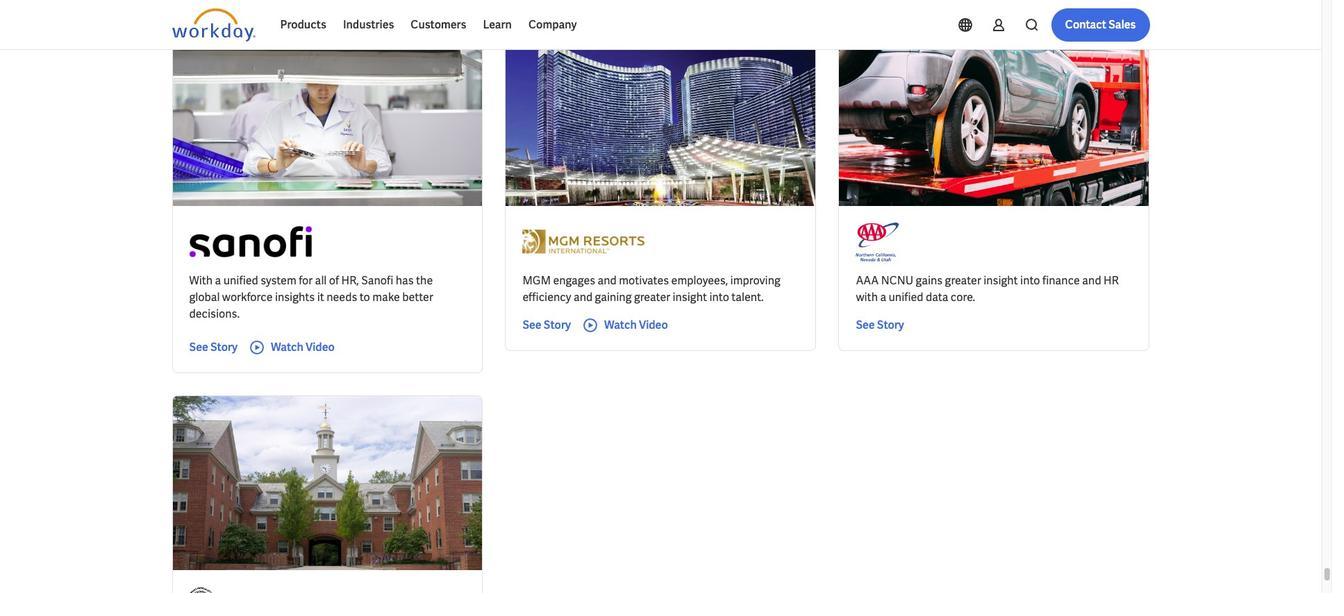 Task type: describe. For each thing, give the bounding box(es) containing it.
more button
[[465, 8, 528, 35]]

2 horizontal spatial see story link
[[856, 317, 904, 334]]

go to the homepage image
[[172, 8, 255, 42]]

story for mgm engages and motivates employees, improving efficiency and gaining greater insight into talent.
[[544, 318, 571, 332]]

for
[[299, 273, 313, 288]]

watch for system
[[271, 340, 303, 355]]

see for with a unified system for all of hr, sanofi has the global workforce insights it needs to make better decisions.
[[189, 340, 208, 355]]

story for with a unified system for all of hr, sanofi has the global workforce insights it needs to make better decisions.
[[210, 340, 238, 355]]

better
[[402, 290, 433, 305]]

talent.
[[732, 290, 764, 305]]

mgm resorts international image
[[523, 223, 645, 262]]

improving
[[730, 273, 781, 288]]

system
[[261, 273, 296, 288]]

core.
[[951, 290, 975, 305]]

unified inside with a unified system for all of hr, sanofi has the global workforce insights it needs to make better decisions.
[[223, 273, 258, 288]]

mgm engages and motivates employees, improving efficiency and gaining greater insight into talent.
[[523, 273, 781, 305]]

contact sales
[[1065, 17, 1136, 32]]

motivates
[[619, 273, 669, 288]]

2 horizontal spatial see story
[[856, 318, 904, 332]]

customers button
[[402, 8, 475, 42]]

clear all
[[543, 15, 580, 28]]

efficiency
[[523, 290, 571, 305]]

more
[[477, 15, 500, 28]]

see story link for with a unified system for all of hr, sanofi has the global workforce insights it needs to make better decisions.
[[189, 339, 238, 356]]

watch video for system
[[271, 340, 335, 355]]

2 horizontal spatial see
[[856, 318, 875, 332]]

brown university image
[[189, 587, 267, 594]]

watch video for motivates
[[604, 318, 668, 332]]

sanofi-aventis group image
[[189, 223, 312, 262]]

contact
[[1065, 17, 1106, 32]]

workforce
[[222, 290, 273, 305]]

with
[[856, 290, 878, 305]]

of
[[329, 273, 339, 288]]

clear
[[543, 15, 566, 28]]

a inside with a unified system for all of hr, sanofi has the global workforce insights it needs to make better decisions.
[[215, 273, 221, 288]]

products
[[280, 17, 326, 32]]

insight inside mgm engages and motivates employees, improving efficiency and gaining greater insight into talent.
[[673, 290, 707, 305]]

employees,
[[671, 273, 728, 288]]

see story for mgm engages and motivates employees, improving efficiency and gaining greater insight into talent.
[[523, 318, 571, 332]]

aaa ncnu gains greater insight into finance and hr with a unified data core.
[[856, 273, 1119, 305]]

video for for
[[306, 340, 335, 355]]

all
[[568, 15, 580, 28]]

customers
[[411, 17, 466, 32]]

into inside mgm engages and motivates employees, improving efficiency and gaining greater insight into talent.
[[709, 290, 729, 305]]

make
[[372, 290, 400, 305]]

insights
[[275, 290, 315, 305]]

see story for with a unified system for all of hr, sanofi has the global workforce insights it needs to make better decisions.
[[189, 340, 238, 355]]

and for mgm engages and motivates employees, improving efficiency and gaining greater insight into talent.
[[574, 290, 593, 305]]

engages
[[553, 273, 595, 288]]

greater inside mgm engages and motivates employees, improving efficiency and gaining greater insight into talent.
[[634, 290, 670, 305]]

and for aaa ncnu gains greater insight into finance and hr with a unified data core.
[[1082, 273, 1101, 288]]

industry button
[[246, 8, 321, 35]]

Search Customer Stories text field
[[952, 9, 1123, 33]]

outcome
[[385, 15, 427, 28]]

products button
[[272, 8, 335, 42]]

video for employees,
[[639, 318, 668, 332]]



Task type: vqa. For each thing, say whether or not it's contained in the screenshot.
and model.
no



Task type: locate. For each thing, give the bounding box(es) containing it.
company button
[[520, 8, 585, 42]]

insight inside the aaa ncnu gains greater insight into finance and hr with a unified data core.
[[984, 273, 1018, 288]]

see story link down with
[[856, 317, 904, 334]]

1 horizontal spatial unified
[[889, 290, 923, 305]]

see story link down efficiency
[[523, 317, 571, 334]]

0 horizontal spatial greater
[[634, 290, 670, 305]]

watch video
[[604, 318, 668, 332], [271, 340, 335, 355]]

1 horizontal spatial see
[[523, 318, 542, 332]]

clear all button
[[539, 8, 584, 35]]

see down with
[[856, 318, 875, 332]]

1 vertical spatial watch
[[271, 340, 303, 355]]

story down decisions.
[[210, 340, 238, 355]]

insight left 'finance'
[[984, 273, 1018, 288]]

watch video down insights
[[271, 340, 335, 355]]

the
[[416, 273, 433, 288]]

0 horizontal spatial story
[[210, 340, 238, 355]]

0 vertical spatial greater
[[945, 273, 981, 288]]

insight down employees,
[[673, 290, 707, 305]]

greater up core.
[[945, 273, 981, 288]]

into
[[1020, 273, 1040, 288], [709, 290, 729, 305]]

watch video link down insights
[[249, 339, 335, 356]]

aaa ncnu image
[[856, 223, 899, 262]]

0 horizontal spatial see
[[189, 340, 208, 355]]

unified inside the aaa ncnu gains greater insight into finance and hr with a unified data core.
[[889, 290, 923, 305]]

insight
[[984, 273, 1018, 288], [673, 290, 707, 305]]

unified up workforce
[[223, 273, 258, 288]]

1 horizontal spatial watch video
[[604, 318, 668, 332]]

2 horizontal spatial and
[[1082, 273, 1101, 288]]

video down mgm engages and motivates employees, improving efficiency and gaining greater insight into talent.
[[639, 318, 668, 332]]

1 vertical spatial watch video link
[[249, 339, 335, 356]]

a
[[215, 273, 221, 288], [880, 290, 886, 305]]

0 vertical spatial video
[[639, 318, 668, 332]]

0 horizontal spatial into
[[709, 290, 729, 305]]

see story down efficiency
[[523, 318, 571, 332]]

0 horizontal spatial a
[[215, 273, 221, 288]]

industry
[[257, 15, 294, 28]]

and down engages
[[574, 290, 593, 305]]

aaa
[[856, 273, 879, 288]]

0 horizontal spatial watch
[[271, 340, 303, 355]]

0 vertical spatial a
[[215, 273, 221, 288]]

gains
[[916, 273, 943, 288]]

has
[[396, 273, 414, 288]]

0 horizontal spatial insight
[[673, 290, 707, 305]]

0 horizontal spatial video
[[306, 340, 335, 355]]

watch down gaining
[[604, 318, 637, 332]]

1 vertical spatial video
[[306, 340, 335, 355]]

1 vertical spatial greater
[[634, 290, 670, 305]]

watch video link
[[582, 317, 668, 334], [249, 339, 335, 356]]

0 vertical spatial watch video
[[604, 318, 668, 332]]

ncnu
[[881, 273, 913, 288]]

see story down with
[[856, 318, 904, 332]]

industries
[[343, 17, 394, 32]]

0 vertical spatial into
[[1020, 273, 1040, 288]]

1 horizontal spatial story
[[544, 318, 571, 332]]

0 vertical spatial unified
[[223, 273, 258, 288]]

0 horizontal spatial and
[[574, 290, 593, 305]]

1 horizontal spatial and
[[598, 273, 617, 288]]

company
[[529, 17, 577, 32]]

and
[[598, 273, 617, 288], [1082, 273, 1101, 288], [574, 290, 593, 305]]

1 horizontal spatial into
[[1020, 273, 1040, 288]]

learn button
[[475, 8, 520, 42]]

into down employees,
[[709, 290, 729, 305]]

see story link
[[523, 317, 571, 334], [856, 317, 904, 334], [189, 339, 238, 356]]

with
[[189, 273, 213, 288]]

topic button
[[172, 8, 234, 35]]

gaining
[[595, 290, 632, 305]]

0 horizontal spatial unified
[[223, 273, 258, 288]]

1 horizontal spatial see story
[[523, 318, 571, 332]]

2 horizontal spatial story
[[877, 318, 904, 332]]

mgm
[[523, 273, 551, 288]]

1 horizontal spatial insight
[[984, 273, 1018, 288]]

see story down decisions.
[[189, 340, 238, 355]]

0 horizontal spatial watch video link
[[249, 339, 335, 356]]

needs
[[327, 290, 357, 305]]

1 vertical spatial a
[[880, 290, 886, 305]]

watch down insights
[[271, 340, 303, 355]]

see
[[523, 318, 542, 332], [856, 318, 875, 332], [189, 340, 208, 355]]

it
[[317, 290, 324, 305]]

industries button
[[335, 8, 402, 42]]

sanofi
[[361, 273, 393, 288]]

hr,
[[341, 273, 359, 288]]

business
[[344, 15, 383, 28]]

business outcome button
[[332, 8, 454, 35]]

with a unified system for all of hr, sanofi has the global workforce insights it needs to make better decisions.
[[189, 273, 433, 321]]

sales
[[1109, 17, 1136, 32]]

greater down motivates
[[634, 290, 670, 305]]

0 horizontal spatial see story link
[[189, 339, 238, 356]]

video
[[639, 318, 668, 332], [306, 340, 335, 355]]

0 horizontal spatial see story
[[189, 340, 238, 355]]

a inside the aaa ncnu gains greater insight into finance and hr with a unified data core.
[[880, 290, 886, 305]]

1 vertical spatial into
[[709, 290, 729, 305]]

watch for motivates
[[604, 318, 637, 332]]

1 horizontal spatial a
[[880, 290, 886, 305]]

watch video down gaining
[[604, 318, 668, 332]]

data
[[926, 290, 948, 305]]

watch video link down gaining
[[582, 317, 668, 334]]

contact sales link
[[1051, 8, 1150, 42]]

0 vertical spatial watch
[[604, 318, 637, 332]]

topic
[[183, 15, 207, 28]]

finance
[[1042, 273, 1080, 288]]

1 vertical spatial unified
[[889, 290, 923, 305]]

greater
[[945, 273, 981, 288], [634, 290, 670, 305]]

video down it on the left of the page
[[306, 340, 335, 355]]

1 horizontal spatial watch video link
[[582, 317, 668, 334]]

1 horizontal spatial greater
[[945, 273, 981, 288]]

and left hr
[[1082, 273, 1101, 288]]

watch video link for motivates
[[582, 317, 668, 334]]

1 horizontal spatial video
[[639, 318, 668, 332]]

to
[[360, 290, 370, 305]]

1 horizontal spatial see story link
[[523, 317, 571, 334]]

0 vertical spatial watch video link
[[582, 317, 668, 334]]

see down decisions.
[[189, 340, 208, 355]]

0 vertical spatial insight
[[984, 273, 1018, 288]]

hr
[[1104, 273, 1119, 288]]

see for mgm engages and motivates employees, improving efficiency and gaining greater insight into talent.
[[523, 318, 542, 332]]

story down with
[[877, 318, 904, 332]]

story
[[544, 318, 571, 332], [877, 318, 904, 332], [210, 340, 238, 355]]

into inside the aaa ncnu gains greater insight into finance and hr with a unified data core.
[[1020, 273, 1040, 288]]

1 vertical spatial insight
[[673, 290, 707, 305]]

and up gaining
[[598, 273, 617, 288]]

see story link down decisions.
[[189, 339, 238, 356]]

and inside the aaa ncnu gains greater insight into finance and hr with a unified data core.
[[1082, 273, 1101, 288]]

see story link for mgm engages and motivates employees, improving efficiency and gaining greater insight into talent.
[[523, 317, 571, 334]]

all
[[315, 273, 327, 288]]

greater inside the aaa ncnu gains greater insight into finance and hr with a unified data core.
[[945, 273, 981, 288]]

unified
[[223, 273, 258, 288], [889, 290, 923, 305]]

global
[[189, 290, 220, 305]]

story down efficiency
[[544, 318, 571, 332]]

watch video link for system
[[249, 339, 335, 356]]

learn
[[483, 17, 512, 32]]

1 horizontal spatial watch
[[604, 318, 637, 332]]

watch
[[604, 318, 637, 332], [271, 340, 303, 355]]

into left 'finance'
[[1020, 273, 1040, 288]]

decisions.
[[189, 307, 240, 321]]

business outcome
[[344, 15, 427, 28]]

see down efficiency
[[523, 318, 542, 332]]

unified down ncnu
[[889, 290, 923, 305]]

1 vertical spatial watch video
[[271, 340, 335, 355]]

0 horizontal spatial watch video
[[271, 340, 335, 355]]

see story
[[523, 318, 571, 332], [856, 318, 904, 332], [189, 340, 238, 355]]



